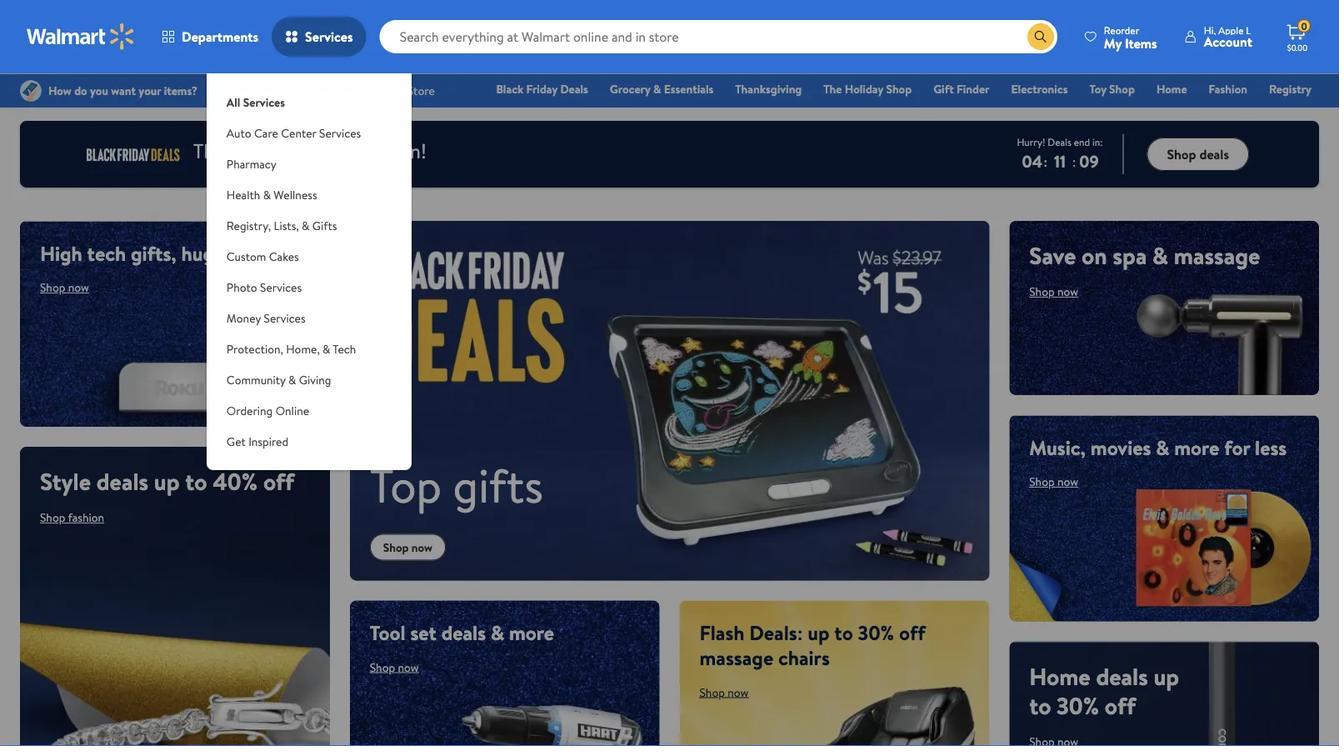 Task type: vqa. For each thing, say whether or not it's contained in the screenshot.
deals associated with Style deals up to 40% off
yes



Task type: locate. For each thing, give the bounding box(es) containing it.
0 vertical spatial deals
[[561, 81, 588, 97]]

shop down the music,
[[1030, 474, 1055, 490]]

0 horizontal spatial massage
[[700, 644, 774, 672]]

30% inside "home deals up to 30% off"
[[1057, 689, 1100, 721]]

1 vertical spatial up
[[808, 619, 830, 647]]

shop now down top
[[383, 539, 433, 556]]

l
[[1247, 23, 1252, 37]]

2 vertical spatial off
[[1105, 689, 1136, 721]]

money services
[[227, 310, 306, 326]]

shop now for high tech gifts, huge savings
[[40, 279, 89, 296]]

shop now link for music, movies & more for less
[[1030, 474, 1079, 490]]

1 vertical spatial more
[[509, 619, 554, 647]]

end
[[1074, 135, 1090, 149], [343, 137, 375, 165]]

services inside 'link'
[[243, 94, 285, 110]]

hurry!
[[1017, 135, 1046, 149]]

now down high
[[68, 279, 89, 296]]

shop now link for save on spa & massage
[[1030, 283, 1079, 300]]

thanksgiving
[[736, 81, 802, 97]]

hurry! deals end in: 04 : 11 : 09
[[1017, 135, 1103, 173]]

this week's deals end soon!
[[193, 137, 427, 165]]

set
[[411, 619, 437, 647]]

gifts
[[312, 217, 337, 233]]

1 horizontal spatial deals
[[1048, 135, 1072, 149]]

services for photo services
[[260, 279, 302, 295]]

shop now for save on spa & massage
[[1030, 283, 1079, 300]]

less
[[1255, 434, 1287, 462]]

shop now down save
[[1030, 283, 1079, 300]]

spa
[[1113, 239, 1147, 272]]

1 horizontal spatial end
[[1074, 135, 1090, 149]]

registry link
[[1262, 80, 1320, 98]]

shop down flash
[[700, 684, 725, 700]]

shop now link down flash
[[700, 684, 749, 700]]

& right spa
[[1153, 239, 1169, 272]]

0 horizontal spatial more
[[509, 619, 554, 647]]

hi,
[[1204, 23, 1217, 37]]

walmart+ link
[[1255, 103, 1320, 121]]

deals:
[[750, 619, 803, 647]]

end left in:
[[1074, 135, 1090, 149]]

all services
[[227, 94, 285, 110]]

off
[[263, 465, 294, 498], [899, 619, 926, 647], [1105, 689, 1136, 721]]

up inside the flash deals: up to 30% off massage chairs
[[808, 619, 830, 647]]

&
[[654, 81, 661, 97], [263, 186, 271, 203], [302, 217, 310, 233], [1153, 239, 1169, 272], [323, 341, 330, 357], [289, 371, 296, 388], [1156, 434, 1170, 462], [491, 619, 505, 647]]

to inside "home deals up to 30% off"
[[1030, 689, 1052, 721]]

shop down save
[[1030, 283, 1055, 300]]

deals right friday on the left
[[561, 81, 588, 97]]

off for home deals up to 30% off
[[1105, 689, 1136, 721]]

shop down tool
[[370, 659, 395, 675]]

shop now
[[40, 279, 89, 296], [1030, 283, 1079, 300], [1030, 474, 1079, 490], [383, 539, 433, 556], [370, 659, 419, 675], [700, 684, 749, 700]]

1 vertical spatial to
[[835, 619, 853, 647]]

services right the all
[[243, 94, 285, 110]]

movies
[[1091, 434, 1152, 462]]

services
[[305, 28, 353, 46], [243, 94, 285, 110], [319, 125, 361, 141], [260, 279, 302, 295], [264, 310, 306, 326]]

0 horizontal spatial home
[[1030, 660, 1091, 692]]

gift finder link
[[926, 80, 997, 98]]

1 horizontal spatial to
[[835, 619, 853, 647]]

0 horizontal spatial end
[[343, 137, 375, 165]]

now for save
[[1058, 283, 1079, 300]]

one
[[1184, 104, 1209, 120]]

0 horizontal spatial up
[[154, 465, 180, 498]]

services down cakes
[[260, 279, 302, 295]]

style deals up to 40% off
[[40, 465, 294, 498]]

auto
[[227, 125, 251, 141]]

now down set
[[398, 659, 419, 675]]

$0.00
[[1288, 42, 1308, 53]]

now down the music,
[[1058, 474, 1079, 490]]

shop now link down tool
[[370, 659, 419, 675]]

shop now down flash
[[700, 684, 749, 700]]

custom cakes
[[227, 248, 299, 264]]

1 horizontal spatial off
[[899, 619, 926, 647]]

to inside the flash deals: up to 30% off massage chairs
[[835, 619, 853, 647]]

black friday deals link
[[489, 80, 596, 98]]

off inside "home deals up to 30% off"
[[1105, 689, 1136, 721]]

0 horizontal spatial deals
[[561, 81, 588, 97]]

now for high
[[68, 279, 89, 296]]

auto care center services
[[227, 125, 361, 141]]

2 horizontal spatial off
[[1105, 689, 1136, 721]]

30% for flash deals: up to 30% off massage chairs
[[858, 619, 895, 647]]

shop now link down top
[[370, 534, 446, 561]]

shop down top
[[383, 539, 409, 556]]

2 horizontal spatial up
[[1154, 660, 1180, 692]]

0 horizontal spatial to
[[185, 465, 207, 498]]

shop now link for tool set deals & more
[[370, 659, 419, 675]]

thanksgiving link
[[728, 80, 810, 98]]

top gifts
[[370, 452, 544, 517]]

1 vertical spatial deals
[[1048, 135, 1072, 149]]

massage
[[1174, 239, 1261, 272], [700, 644, 774, 672]]

shop now link down high
[[40, 279, 89, 296]]

up for home
[[1154, 660, 1180, 692]]

& right set
[[491, 619, 505, 647]]

shop fashion link
[[40, 510, 104, 526]]

registry,
[[227, 217, 271, 233]]

0 vertical spatial to
[[185, 465, 207, 498]]

& inside grocery & essentials link
[[654, 81, 661, 97]]

center
[[281, 125, 316, 141]]

shop now link
[[40, 279, 89, 296], [1030, 283, 1079, 300], [1030, 474, 1079, 490], [370, 534, 446, 561], [370, 659, 419, 675], [700, 684, 749, 700]]

protection, home, & tech button
[[207, 333, 412, 364]]

:
[[1044, 152, 1048, 170], [1073, 152, 1077, 170]]

shop now down high
[[40, 279, 89, 296]]

now for flash
[[728, 684, 749, 700]]

now
[[68, 279, 89, 296], [1058, 283, 1079, 300], [1058, 474, 1079, 490], [412, 539, 433, 556], [398, 659, 419, 675], [728, 684, 749, 700]]

1 vertical spatial massage
[[700, 644, 774, 672]]

2 horizontal spatial to
[[1030, 689, 1052, 721]]

pharmacy
[[227, 155, 277, 172]]

09
[[1080, 150, 1099, 173]]

deals up 11 at right
[[1048, 135, 1072, 149]]

services up protection, home, & tech
[[264, 310, 306, 326]]

giving
[[299, 371, 331, 388]]

save on spa & massage
[[1030, 239, 1261, 272]]

off inside the flash deals: up to 30% off massage chairs
[[899, 619, 926, 647]]

holiday
[[845, 81, 884, 97]]

money services button
[[207, 303, 412, 333]]

2 vertical spatial up
[[1154, 660, 1180, 692]]

money
[[227, 310, 261, 326]]

11
[[1055, 150, 1066, 173]]

0 vertical spatial more
[[1175, 434, 1220, 462]]

1 horizontal spatial 30%
[[1057, 689, 1100, 721]]

inspired
[[249, 433, 289, 449]]

fashion
[[68, 510, 104, 526]]

2 vertical spatial to
[[1030, 689, 1052, 721]]

registry one debit
[[1184, 81, 1312, 120]]

1 horizontal spatial up
[[808, 619, 830, 647]]

services up all services 'link'
[[305, 28, 353, 46]]

0 vertical spatial up
[[154, 465, 180, 498]]

toy shop link
[[1082, 80, 1143, 98]]

gift
[[934, 81, 954, 97]]

: right 04
[[1044, 152, 1048, 170]]

& left gifts
[[302, 217, 310, 233]]

deals inside the shop deals button
[[1200, 145, 1230, 163]]

reorder
[[1104, 23, 1140, 37]]

shop now link down the music,
[[1030, 474, 1079, 490]]

shop right the toy
[[1110, 81, 1135, 97]]

shop for tool set deals & more
[[370, 659, 395, 675]]

shop down one
[[1167, 145, 1197, 163]]

now down top
[[412, 539, 433, 556]]

& inside the community & giving dropdown button
[[289, 371, 296, 388]]

0 vertical spatial 30%
[[858, 619, 895, 647]]

shop down high
[[40, 279, 65, 296]]

get inspired
[[227, 433, 289, 449]]

shop now down tool
[[370, 659, 419, 675]]

1 horizontal spatial home
[[1157, 81, 1188, 97]]

0 horizontal spatial 30%
[[858, 619, 895, 647]]

deals
[[294, 137, 338, 165], [1200, 145, 1230, 163], [97, 465, 148, 498], [442, 619, 486, 647], [1097, 660, 1149, 692]]

shop inside 'link'
[[1110, 81, 1135, 97]]

1 horizontal spatial :
[[1073, 152, 1077, 170]]

& right grocery
[[654, 81, 661, 97]]

end left "soon!"
[[343, 137, 375, 165]]

shop inside button
[[1167, 145, 1197, 163]]

up
[[154, 465, 180, 498], [808, 619, 830, 647], [1154, 660, 1180, 692]]

now down save
[[1058, 283, 1079, 300]]

gifts,
[[131, 239, 177, 267]]

now down flash
[[728, 684, 749, 700]]

1 vertical spatial 30%
[[1057, 689, 1100, 721]]

deals inside "home deals up to 30% off"
[[1097, 660, 1149, 692]]

1 vertical spatial home
[[1030, 660, 1091, 692]]

& left giving
[[289, 371, 296, 388]]

0 vertical spatial home
[[1157, 81, 1188, 97]]

this
[[193, 137, 227, 165]]

for
[[1225, 434, 1251, 462]]

0 horizontal spatial :
[[1044, 152, 1048, 170]]

0 vertical spatial off
[[263, 465, 294, 498]]

walmart plus logo image
[[87, 139, 180, 169]]

0 horizontal spatial off
[[263, 465, 294, 498]]

1 horizontal spatial massage
[[1174, 239, 1261, 272]]

shop
[[886, 81, 912, 97], [1110, 81, 1135, 97], [1167, 145, 1197, 163], [40, 279, 65, 296], [1030, 283, 1055, 300], [1030, 474, 1055, 490], [40, 510, 65, 526], [383, 539, 409, 556], [370, 659, 395, 675], [700, 684, 725, 700]]

electronics
[[1012, 81, 1068, 97]]

: right 11 at right
[[1073, 152, 1077, 170]]

toy
[[1090, 81, 1107, 97]]

& right movies
[[1156, 434, 1170, 462]]

1 : from the left
[[1044, 152, 1048, 170]]

all
[[227, 94, 240, 110]]

30%
[[858, 619, 895, 647], [1057, 689, 1100, 721]]

& right 'health'
[[263, 186, 271, 203]]

up inside "home deals up to 30% off"
[[1154, 660, 1180, 692]]

Walmart Site-Wide search field
[[380, 20, 1058, 53]]

hi, apple l account
[[1204, 23, 1253, 51]]

shop now link down save
[[1030, 283, 1079, 300]]

30% inside the flash deals: up to 30% off massage chairs
[[858, 619, 895, 647]]

1 vertical spatial off
[[899, 619, 926, 647]]

massage inside the flash deals: up to 30% off massage chairs
[[700, 644, 774, 672]]

grocery & essentials link
[[603, 80, 721, 98]]

more
[[1175, 434, 1220, 462], [509, 619, 554, 647]]

Search search field
[[380, 20, 1058, 53]]

friday
[[527, 81, 558, 97]]

shop now down the music,
[[1030, 474, 1079, 490]]

tool
[[370, 619, 406, 647]]

home for home
[[1157, 81, 1188, 97]]

top
[[370, 452, 442, 517]]

& left the tech
[[323, 341, 330, 357]]

home inside "home deals up to 30% off"
[[1030, 660, 1091, 692]]

on
[[1082, 239, 1108, 272]]

shop left fashion
[[40, 510, 65, 526]]



Task type: describe. For each thing, give the bounding box(es) containing it.
2 : from the left
[[1073, 152, 1077, 170]]

walmart image
[[27, 23, 135, 50]]

soon!
[[380, 137, 427, 165]]

shop now link for high tech gifts, huge savings
[[40, 279, 89, 296]]

one debit link
[[1177, 103, 1248, 121]]

services for money services
[[264, 310, 306, 326]]

community & giving
[[227, 371, 331, 388]]

shop now for top gifts
[[383, 539, 433, 556]]

grocery
[[610, 81, 651, 97]]

get
[[227, 433, 246, 449]]

items
[[1125, 34, 1158, 52]]

apple
[[1219, 23, 1244, 37]]

& inside health & wellness dropdown button
[[263, 186, 271, 203]]

flash deals: up to 30% off massage chairs
[[700, 619, 926, 672]]

ordering online button
[[207, 395, 412, 426]]

the holiday shop link
[[816, 80, 920, 98]]

music,
[[1030, 434, 1086, 462]]

shop for top gifts
[[383, 539, 409, 556]]

tech
[[333, 341, 356, 357]]

departments button
[[148, 17, 272, 57]]

now for tool
[[398, 659, 419, 675]]

& inside protection, home, & tech dropdown button
[[323, 341, 330, 357]]

health & wellness
[[227, 186, 317, 203]]

care
[[254, 125, 278, 141]]

home,
[[286, 341, 320, 357]]

music, movies & more for less
[[1030, 434, 1287, 462]]

now for top
[[412, 539, 433, 556]]

shop deals button
[[1147, 138, 1250, 171]]

shop for high tech gifts, huge savings
[[40, 279, 65, 296]]

wellness
[[274, 186, 317, 203]]

cakes
[[269, 248, 299, 264]]

toy shop
[[1090, 81, 1135, 97]]

search icon image
[[1034, 30, 1048, 43]]

style
[[40, 465, 91, 498]]

off for style deals up to 40% off
[[263, 465, 294, 498]]

up for flash
[[808, 619, 830, 647]]

gifts
[[453, 452, 544, 517]]

shop now link for top gifts
[[370, 534, 446, 561]]

shop deals
[[1167, 145, 1230, 163]]

custom
[[227, 248, 266, 264]]

deals inside hurry! deals end in: 04 : 11 : 09
[[1048, 135, 1072, 149]]

40%
[[213, 465, 258, 498]]

huge
[[181, 239, 225, 267]]

shop for style deals up to 40% off
[[40, 510, 65, 526]]

black
[[496, 81, 524, 97]]

ordering
[[227, 402, 273, 418]]

community & giving button
[[207, 364, 412, 395]]

registry
[[1270, 81, 1312, 97]]

shop right holiday
[[886, 81, 912, 97]]

fashion
[[1209, 81, 1248, 97]]

pharmacy button
[[207, 148, 412, 179]]

tech
[[87, 239, 126, 267]]

photo
[[227, 279, 257, 295]]

off for flash deals: up to 30% off massage chairs
[[899, 619, 926, 647]]

home deals up to 30% off
[[1030, 660, 1180, 721]]

registry, lists, & gifts
[[227, 217, 337, 233]]

flash
[[700, 619, 745, 647]]

now for music,
[[1058, 474, 1079, 490]]

up for style
[[154, 465, 180, 498]]

electronics link
[[1004, 80, 1076, 98]]

tool set deals & more
[[370, 619, 554, 647]]

0 vertical spatial massage
[[1174, 239, 1261, 272]]

debit
[[1212, 104, 1241, 120]]

shop now link for flash deals: up to 30% off massage chairs
[[700, 684, 749, 700]]

in:
[[1093, 135, 1103, 149]]

protection, home, & tech
[[227, 341, 356, 357]]

home link
[[1150, 80, 1195, 98]]

deals for shop deals
[[1200, 145, 1230, 163]]

week's
[[232, 137, 289, 165]]

shop now for tool set deals & more
[[370, 659, 419, 675]]

high tech gifts, huge savings
[[40, 239, 293, 267]]

black friday deals
[[496, 81, 588, 97]]

shop fashion
[[40, 510, 104, 526]]

shop now for flash deals: up to 30% off massage chairs
[[700, 684, 749, 700]]

to for flash deals: up to 30% off massage chairs
[[835, 619, 853, 647]]

shop for save on spa & massage
[[1030, 283, 1055, 300]]

gift finder
[[934, 81, 990, 97]]

deals for style deals up to 40% off
[[97, 465, 148, 498]]

health
[[227, 186, 260, 203]]

services button
[[272, 17, 366, 57]]

& inside registry, lists, & gifts dropdown button
[[302, 217, 310, 233]]

to for style deals up to 40% off
[[185, 465, 207, 498]]

1 horizontal spatial more
[[1175, 434, 1220, 462]]

shop for flash deals: up to 30% off massage chairs
[[700, 684, 725, 700]]

deals for home deals up to 30% off
[[1097, 660, 1149, 692]]

services for all services
[[243, 94, 285, 110]]

online
[[276, 402, 309, 418]]

fashion link
[[1202, 80, 1255, 98]]

services right center
[[319, 125, 361, 141]]

protection,
[[227, 341, 283, 357]]

shop for music, movies & more for less
[[1030, 474, 1055, 490]]

to for home deals up to 30% off
[[1030, 689, 1052, 721]]

health & wellness button
[[207, 179, 412, 210]]

services inside dropdown button
[[305, 28, 353, 46]]

community
[[227, 371, 286, 388]]

registry, lists, & gifts button
[[207, 210, 412, 241]]

the
[[824, 81, 842, 97]]

end inside hurry! deals end in: 04 : 11 : 09
[[1074, 135, 1090, 149]]

the holiday shop
[[824, 81, 912, 97]]

shop now for music, movies & more for less
[[1030, 474, 1079, 490]]

chairs
[[779, 644, 830, 672]]

custom cakes button
[[207, 241, 412, 272]]

home for home deals up to 30% off
[[1030, 660, 1091, 692]]

04
[[1022, 150, 1043, 173]]

my
[[1104, 34, 1122, 52]]

photo services
[[227, 279, 302, 295]]

departments
[[182, 28, 259, 46]]

essentials
[[664, 81, 714, 97]]

ordering online
[[227, 402, 309, 418]]

30% for home deals up to 30% off
[[1057, 689, 1100, 721]]



